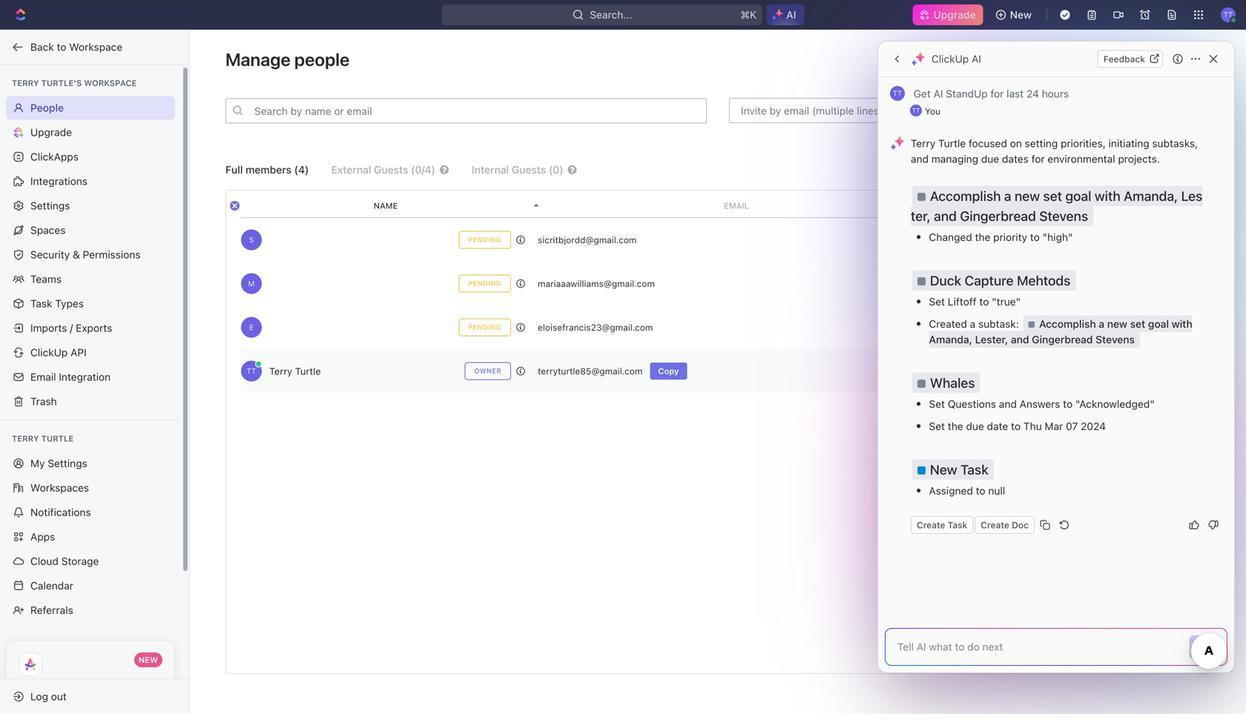 Task type: vqa. For each thing, say whether or not it's contained in the screenshot.
Les amanda,
yes



Task type: describe. For each thing, give the bounding box(es) containing it.
guests for internal
[[512, 164, 546, 176]]

questions
[[948, 398, 996, 410]]

a for created a subtask:
[[970, 318, 976, 330]]

learn more
[[1157, 52, 1211, 65]]

imports
[[30, 322, 67, 334]]

projects.
[[1118, 153, 1160, 165]]

ai for clickup
[[972, 53, 982, 65]]

clickup for clickup api
[[30, 346, 68, 359]]

terry turtle's workspace
[[12, 78, 137, 88]]

gingerbread inside accomplish a new set goal with amanda, lester, and gingerbread stevens
[[1032, 334, 1093, 346]]

set questions and answers to "acknowledged"
[[929, 398, 1155, 410]]

(0/4)
[[411, 164, 436, 176]]

24
[[1027, 88, 1039, 100]]

teams link
[[6, 267, 175, 291]]

settings inside "my settings" link
[[48, 457, 87, 470]]

clickup ai
[[932, 53, 982, 65]]

create for create doc
[[981, 520, 1010, 530]]

api
[[71, 346, 87, 359]]

capture
[[965, 273, 1014, 289]]

guests for external
[[374, 164, 408, 176]]

a for accomplish a new set goal with amanda, lester, and gingerbread stevens
[[1099, 318, 1105, 330]]

how to invite a guest
[[1111, 164, 1211, 176]]

subtask:
[[979, 318, 1019, 330]]

accomplish a new set goal with amanda, lester, and gingerbread stevens link
[[929, 318, 1193, 346]]

email for email integration
[[30, 371, 56, 383]]

back to workspace button
[[6, 35, 176, 59]]

log
[[30, 691, 48, 703]]

setting
[[1025, 137, 1058, 150]]

how
[[1111, 164, 1132, 176]]

pending for eloisefrancis23@gmail.com
[[468, 323, 502, 331]]

teams
[[30, 273, 62, 285]]

for inside terry turtle focused on setting priorities, initiating subtasks, and managing due dates for environmental projects.
[[1032, 153, 1045, 165]]

tt you
[[912, 106, 941, 116]]

guest
[[1184, 164, 1211, 176]]

ter,
[[911, 208, 931, 224]]

"true"
[[992, 296, 1021, 308]]

apps link
[[6, 525, 175, 549]]

create doc
[[981, 520, 1029, 530]]

security & permissions
[[30, 249, 141, 261]]

ai for get
[[934, 88, 943, 100]]

tt inside tt dropdown button
[[1224, 10, 1233, 19]]

log out button
[[6, 685, 177, 709]]

to up 07
[[1063, 398, 1073, 410]]

new task link
[[918, 462, 989, 478]]

you
[[925, 106, 941, 116]]

clickapps link
[[6, 145, 175, 169]]

back to workspace
[[30, 41, 123, 53]]

0 vertical spatial task
[[30, 298, 52, 310]]

Invite by email (multiple lines and CSV accepted) text field
[[729, 98, 1054, 123]]

accomplish a new set goal with amanda, les ter, and gingerbread stevens
[[911, 188, 1203, 224]]

1 vertical spatial upgrade
[[30, 126, 72, 138]]

due inside terry turtle focused on setting priorities, initiating subtasks, and managing due dates for environmental projects.
[[982, 153, 1000, 165]]

duck capture mehtods
[[930, 273, 1071, 289]]

set the due date to thu mar 07 2024
[[929, 420, 1106, 433]]

terry turtle focused on setting priorities, initiating subtasks, and managing due dates for environmental projects.
[[911, 137, 1201, 165]]

new task
[[930, 462, 989, 478]]

referrals
[[30, 604, 73, 617]]

sicritbjordd@gmail.com
[[538, 235, 637, 245]]

null
[[989, 485, 1005, 497]]

cloud storage
[[30, 555, 99, 568]]

task for create task
[[948, 520, 968, 530]]

name
[[374, 201, 398, 211]]

/
[[70, 322, 73, 334]]

ai inside button
[[787, 9, 796, 21]]

integration
[[59, 371, 111, 383]]

subtasks,
[[1153, 137, 1198, 150]]

spaces
[[30, 224, 66, 236]]

a for accomplish a new set goal with amanda, les ter, and gingerbread stevens
[[1005, 188, 1012, 204]]

priority
[[994, 231, 1028, 243]]

mehtods
[[1017, 273, 1071, 289]]

dates
[[1002, 153, 1029, 165]]

spaces link
[[6, 219, 175, 242]]

workspace for terry turtle's workspace
[[84, 78, 137, 88]]

create task
[[917, 520, 968, 530]]

Search by name or email text field
[[226, 98, 707, 124]]

0 horizontal spatial upgrade link
[[6, 121, 175, 144]]

terry inside terry turtle focused on setting priorities, initiating subtasks, and managing due dates for environmental projects.
[[911, 137, 936, 150]]

storage
[[61, 555, 99, 568]]

terryturtle85@gmail.com
[[538, 366, 643, 377]]

create doc button
[[975, 516, 1035, 534]]

exports
[[76, 322, 112, 334]]

les
[[1182, 188, 1203, 204]]

and inside terry turtle focused on setting priorities, initiating subtasks, and managing due dates for environmental projects.
[[911, 153, 929, 165]]

create task button
[[911, 516, 974, 534]]

s
[[249, 236, 254, 244]]

cloud storage link
[[6, 550, 175, 574]]

my
[[30, 457, 45, 470]]

hours
[[1042, 88, 1069, 100]]

manage
[[226, 49, 291, 70]]

permissions
[[83, 249, 141, 261]]

the for set
[[948, 420, 964, 433]]

new for gingerbread
[[1015, 188, 1040, 204]]

copy
[[658, 367, 679, 376]]

full members (4)
[[226, 164, 309, 176]]

stevens inside accomplish a new set goal with amanda, les ter, and gingerbread stevens
[[1040, 208, 1089, 224]]

e
[[249, 323, 254, 332]]

people link
[[6, 96, 175, 120]]

feedback button
[[1098, 50, 1163, 68]]

email integration link
[[6, 365, 175, 389]]

turtle's
[[41, 78, 82, 88]]

new button
[[989, 3, 1041, 27]]

integrations
[[30, 175, 88, 187]]

goal for gingerbread
[[1066, 188, 1092, 204]]

notifications
[[30, 506, 91, 519]]

people
[[294, 49, 350, 70]]

and up set the due date to thu mar 07 2024
[[999, 398, 1017, 410]]

amanda, for lester,
[[929, 334, 973, 346]]

1 vertical spatial due
[[966, 420, 984, 433]]

clickapps
[[30, 151, 79, 163]]

on
[[1010, 137, 1022, 150]]

apps
[[30, 531, 55, 543]]

last
[[1007, 88, 1024, 100]]

⌘k
[[741, 9, 757, 21]]

to left thu at the right
[[1011, 420, 1021, 433]]

goal for stevens
[[1148, 318, 1169, 330]]

focused
[[969, 137, 1007, 150]]

workspace for back to workspace
[[69, 41, 123, 53]]

0 horizontal spatial new
[[139, 656, 158, 665]]

0 horizontal spatial turtle
[[41, 434, 74, 444]]



Task type: locate. For each thing, give the bounding box(es) containing it.
2 horizontal spatial new
[[1010, 9, 1032, 21]]

accomplish a new set goal with amanda, lester, and gingerbread stevens
[[929, 318, 1193, 346]]

stevens up "high"
[[1040, 208, 1089, 224]]

email for email
[[724, 201, 749, 211]]

due
[[982, 153, 1000, 165], [966, 420, 984, 433]]

pending
[[468, 236, 502, 244], [468, 280, 502, 288], [468, 323, 502, 331]]

new for 'new' button
[[1010, 9, 1032, 21]]

task down 'assigned'
[[948, 520, 968, 530]]

priorities,
[[1061, 137, 1106, 150]]

&
[[73, 249, 80, 261]]

assigned
[[929, 485, 973, 497]]

accomplish a new set goal with amanda, les ter, and gingerbread stevens link
[[911, 188, 1203, 224]]

1 vertical spatial new
[[1108, 318, 1128, 330]]

set
[[1044, 188, 1062, 204], [1130, 318, 1146, 330]]

1 horizontal spatial ai
[[934, 88, 943, 100]]

and left "managing" at the top right of page
[[911, 153, 929, 165]]

amanda, down created
[[929, 334, 973, 346]]

1 horizontal spatial turtle
[[295, 366, 321, 377]]

upgrade link up clickup ai
[[913, 4, 984, 25]]

to down capture
[[980, 296, 989, 308]]

1 vertical spatial with
[[1172, 318, 1193, 330]]

1 horizontal spatial upgrade
[[934, 9, 976, 21]]

the down questions
[[948, 420, 964, 433]]

1 horizontal spatial email
[[724, 201, 749, 211]]

0 vertical spatial due
[[982, 153, 1000, 165]]

out
[[51, 691, 67, 703]]

1 vertical spatial pending
[[468, 280, 502, 288]]

create down 'assigned'
[[917, 520, 946, 530]]

upgrade link
[[913, 4, 984, 25], [6, 121, 175, 144]]

0 vertical spatial pending
[[468, 236, 502, 244]]

0 vertical spatial set
[[929, 296, 945, 308]]

0 horizontal spatial ai
[[787, 9, 796, 21]]

to right the back
[[57, 41, 66, 53]]

thu
[[1024, 420, 1042, 433]]

with for gingerbread
[[1095, 188, 1121, 204]]

0 vertical spatial the
[[975, 231, 991, 243]]

07
[[1066, 420, 1078, 433]]

ai right get
[[934, 88, 943, 100]]

calendar
[[30, 580, 73, 592]]

1 vertical spatial terry turtle
[[12, 434, 74, 444]]

0 horizontal spatial amanda,
[[929, 334, 973, 346]]

gingerbread inside accomplish a new set goal with amanda, les ter, and gingerbread stevens
[[960, 208, 1036, 224]]

2 vertical spatial task
[[948, 520, 968, 530]]

2 vertical spatial ai
[[934, 88, 943, 100]]

new for stevens
[[1108, 318, 1128, 330]]

new
[[1010, 9, 1032, 21], [930, 462, 958, 478], [139, 656, 158, 665]]

0 vertical spatial set
[[1044, 188, 1062, 204]]

2 horizontal spatial ai
[[972, 53, 982, 65]]

set
[[929, 296, 945, 308], [929, 398, 945, 410], [929, 420, 945, 433]]

1 horizontal spatial new
[[930, 462, 958, 478]]

internal
[[472, 164, 509, 176]]

set inside accomplish a new set goal with amanda, lester, and gingerbread stevens
[[1130, 318, 1146, 330]]

lester,
[[975, 334, 1009, 346]]

to left null
[[976, 485, 986, 497]]

set for set questions and answers to "acknowledged"
[[929, 398, 945, 410]]

create inside create task button
[[917, 520, 946, 530]]

ai button
[[767, 4, 805, 25]]

0 vertical spatial with
[[1095, 188, 1121, 204]]

owner
[[474, 367, 502, 375]]

1 horizontal spatial set
[[1130, 318, 1146, 330]]

workspaces link
[[6, 476, 175, 500]]

goal inside accomplish a new set goal with amanda, les ter, and gingerbread stevens
[[1066, 188, 1092, 204]]

clickup down "imports"
[[30, 346, 68, 359]]

2 horizontal spatial turtle
[[939, 137, 966, 150]]

0 vertical spatial for
[[991, 88, 1004, 100]]

changed
[[929, 231, 972, 243]]

managing
[[932, 153, 979, 165]]

1 horizontal spatial the
[[975, 231, 991, 243]]

0 vertical spatial gingerbread
[[960, 208, 1036, 224]]

1 horizontal spatial create
[[981, 520, 1010, 530]]

calendar link
[[6, 574, 175, 598]]

to
[[57, 41, 66, 53], [1135, 164, 1144, 176], [1030, 231, 1040, 243], [980, 296, 989, 308], [1063, 398, 1073, 410], [1011, 420, 1021, 433], [976, 485, 986, 497]]

gingerbread up the changed the priority to "high"
[[960, 208, 1036, 224]]

1 vertical spatial amanda,
[[929, 334, 973, 346]]

and down subtask:
[[1011, 334, 1029, 346]]

guests
[[374, 164, 408, 176], [512, 164, 546, 176]]

guests left '(0)'
[[512, 164, 546, 176]]

0 horizontal spatial guests
[[374, 164, 408, 176]]

and inside accomplish a new set goal with amanda, lester, and gingerbread stevens
[[1011, 334, 1029, 346]]

accomplish for and
[[930, 188, 1001, 204]]

ai up standup
[[972, 53, 982, 65]]

1 vertical spatial task
[[961, 462, 989, 478]]

clickup inside 'clickup api' link
[[30, 346, 68, 359]]

"high"
[[1043, 231, 1073, 243]]

workspace inside back to workspace button
[[69, 41, 123, 53]]

a inside accomplish a new set goal with amanda, les ter, and gingerbread stevens
[[1005, 188, 1012, 204]]

amanda, for les
[[1124, 188, 1178, 204]]

get ai standup for last 24 hours
[[911, 88, 1072, 100]]

0 vertical spatial settings
[[30, 200, 70, 212]]

due left date
[[966, 420, 984, 433]]

0 horizontal spatial set
[[1044, 188, 1062, 204]]

full
[[226, 164, 243, 176]]

upgrade up clickup ai
[[934, 9, 976, 21]]

1 horizontal spatial amanda,
[[1124, 188, 1178, 204]]

0 horizontal spatial terry turtle
[[12, 434, 74, 444]]

create inside create doc button
[[981, 520, 1010, 530]]

0 horizontal spatial with
[[1095, 188, 1121, 204]]

cloud
[[30, 555, 59, 568]]

2 set from the top
[[929, 398, 945, 410]]

0 vertical spatial goal
[[1066, 188, 1092, 204]]

task for new task
[[961, 462, 989, 478]]

"acknowledged"
[[1076, 398, 1155, 410]]

the left priority
[[975, 231, 991, 243]]

set for set liftoff to "true"
[[929, 296, 945, 308]]

2 vertical spatial turtle
[[41, 434, 74, 444]]

0 horizontal spatial for
[[991, 88, 1004, 100]]

0 vertical spatial new
[[1010, 9, 1032, 21]]

and up changed
[[934, 208, 957, 224]]

the for changed
[[975, 231, 991, 243]]

created
[[929, 318, 967, 330]]

gingerbread down mehtods
[[1032, 334, 1093, 346]]

workspace up the terry turtle's workspace
[[69, 41, 123, 53]]

accomplish for gingerbread
[[1039, 318, 1096, 330]]

1 pending from the top
[[468, 236, 502, 244]]

1 vertical spatial clickup
[[30, 346, 68, 359]]

feedback
[[1104, 54, 1146, 64]]

with inside accomplish a new set goal with amanda, lester, and gingerbread stevens
[[1172, 318, 1193, 330]]

new for task
[[930, 462, 958, 478]]

new inside accomplish a new set goal with amanda, lester, and gingerbread stevens
[[1108, 318, 1128, 330]]

0 horizontal spatial stevens
[[1040, 208, 1089, 224]]

1 vertical spatial goal
[[1148, 318, 1169, 330]]

0 horizontal spatial accomplish
[[930, 188, 1001, 204]]

Tell AI what to do next text field
[[898, 640, 1180, 655]]

get
[[914, 88, 931, 100]]

0 horizontal spatial the
[[948, 420, 964, 433]]

accomplish inside accomplish a new set goal with amanda, les ter, and gingerbread stevens
[[930, 188, 1001, 204]]

accomplish down "managing" at the top right of page
[[930, 188, 1001, 204]]

liftoff
[[948, 296, 977, 308]]

task inside button
[[948, 520, 968, 530]]

external guests (0/4)
[[331, 164, 436, 176]]

terry turtle
[[269, 366, 321, 377], [12, 434, 74, 444]]

log out
[[30, 691, 67, 703]]

0 horizontal spatial create
[[917, 520, 946, 530]]

1 vertical spatial accomplish
[[1039, 318, 1096, 330]]

email inside "email integration" link
[[30, 371, 56, 383]]

1 horizontal spatial guests
[[512, 164, 546, 176]]

0 vertical spatial turtle
[[939, 137, 966, 150]]

settings inside the settings link
[[30, 200, 70, 212]]

1 horizontal spatial terry turtle
[[269, 366, 321, 377]]

1 vertical spatial the
[[948, 420, 964, 433]]

create for create task
[[917, 520, 946, 530]]

with for stevens
[[1172, 318, 1193, 330]]

1 vertical spatial upgrade link
[[6, 121, 175, 144]]

new
[[1015, 188, 1040, 204], [1108, 318, 1128, 330]]

1 vertical spatial ai
[[972, 53, 982, 65]]

1 set from the top
[[929, 296, 945, 308]]

internal guests (0) button
[[472, 164, 600, 176]]

0 horizontal spatial new
[[1015, 188, 1040, 204]]

1 vertical spatial gingerbread
[[1032, 334, 1093, 346]]

guests left (0/4)
[[374, 164, 408, 176]]

workspace up the people link
[[84, 78, 137, 88]]

turtle
[[939, 137, 966, 150], [295, 366, 321, 377], [41, 434, 74, 444]]

created a subtask:
[[929, 318, 1022, 330]]

amanda, inside accomplish a new set goal with amanda, lester, and gingerbread stevens
[[929, 334, 973, 346]]

set for gingerbread
[[1044, 188, 1062, 204]]

0 vertical spatial workspace
[[69, 41, 123, 53]]

tt button
[[1217, 3, 1241, 27]]

notifications link
[[6, 501, 175, 525]]

tt inside tt you
[[912, 107, 920, 114]]

email integration
[[30, 371, 111, 383]]

amanda, inside accomplish a new set goal with amanda, les ter, and gingerbread stevens
[[1124, 188, 1178, 204]]

turtle inside terry turtle focused on setting priorities, initiating subtasks, and managing due dates for environmental projects.
[[939, 137, 966, 150]]

1 vertical spatial turtle
[[295, 366, 321, 377]]

2 vertical spatial set
[[929, 420, 945, 433]]

settings up workspaces
[[48, 457, 87, 470]]

terry
[[12, 78, 39, 88], [911, 137, 936, 150], [269, 366, 292, 377], [12, 434, 39, 444]]

imports / exports link
[[6, 316, 175, 340]]

set liftoff to "true"
[[929, 296, 1021, 308]]

clickup for clickup ai
[[932, 53, 969, 65]]

clickup api
[[30, 346, 87, 359]]

⏎
[[1199, 641, 1209, 654]]

due down focused
[[982, 153, 1000, 165]]

security & permissions link
[[6, 243, 175, 267]]

0 horizontal spatial upgrade
[[30, 126, 72, 138]]

with inside accomplish a new set goal with amanda, les ter, and gingerbread stevens
[[1095, 188, 1121, 204]]

accomplish down mehtods
[[1039, 318, 1096, 330]]

1 guests from the left
[[374, 164, 408, 176]]

1 horizontal spatial new
[[1108, 318, 1128, 330]]

1 vertical spatial set
[[929, 398, 945, 410]]

mariaaawilliams@gmail.com
[[538, 279, 655, 289]]

3 pending from the top
[[468, 323, 502, 331]]

0 horizontal spatial email
[[30, 371, 56, 383]]

0 horizontal spatial goal
[[1066, 188, 1092, 204]]

0 vertical spatial stevens
[[1040, 208, 1089, 224]]

1 horizontal spatial goal
[[1148, 318, 1169, 330]]

1 vertical spatial set
[[1130, 318, 1146, 330]]

for down the setting
[[1032, 153, 1045, 165]]

2 pending from the top
[[468, 280, 502, 288]]

invite
[[1147, 164, 1173, 176]]

to left "high"
[[1030, 231, 1040, 243]]

0 vertical spatial upgrade
[[934, 9, 976, 21]]

task
[[30, 298, 52, 310], [961, 462, 989, 478], [948, 520, 968, 530]]

2 vertical spatial pending
[[468, 323, 502, 331]]

1 horizontal spatial accomplish
[[1039, 318, 1096, 330]]

0 vertical spatial amanda,
[[1124, 188, 1178, 204]]

2 guests from the left
[[512, 164, 546, 176]]

2 create from the left
[[981, 520, 1010, 530]]

1 horizontal spatial upgrade link
[[913, 4, 984, 25]]

full members (4) button
[[226, 164, 309, 176]]

m
[[248, 279, 255, 288]]

0 vertical spatial clickup
[[932, 53, 969, 65]]

a inside accomplish a new set goal with amanda, lester, and gingerbread stevens
[[1099, 318, 1105, 330]]

1 create from the left
[[917, 520, 946, 530]]

3 set from the top
[[929, 420, 945, 433]]

stevens up "acknowledged"
[[1096, 334, 1135, 346]]

and inside accomplish a new set goal with amanda, les ter, and gingerbread stevens
[[934, 208, 957, 224]]

task down teams
[[30, 298, 52, 310]]

1 horizontal spatial clickup
[[932, 53, 969, 65]]

create left doc
[[981, 520, 1010, 530]]

more
[[1186, 52, 1211, 65]]

amanda, down invite
[[1124, 188, 1178, 204]]

0 vertical spatial terry turtle
[[269, 366, 321, 377]]

duck capture mehtods link
[[918, 273, 1071, 289]]

2024
[[1081, 420, 1106, 433]]

set for set the due date to thu mar 07 2024
[[929, 420, 945, 433]]

upgrade up 'clickapps'
[[30, 126, 72, 138]]

pending for mariaaawilliams@gmail.com
[[468, 280, 502, 288]]

1 vertical spatial stevens
[[1096, 334, 1135, 346]]

ai
[[787, 9, 796, 21], [972, 53, 982, 65], [934, 88, 943, 100]]

2 vertical spatial new
[[139, 656, 158, 665]]

new inside accomplish a new set goal with amanda, les ter, and gingerbread stevens
[[1015, 188, 1040, 204]]

(0)
[[549, 164, 564, 176]]

eloisefrancis23@gmail.com
[[538, 322, 653, 333]]

1 vertical spatial for
[[1032, 153, 1045, 165]]

for left last
[[991, 88, 1004, 100]]

settings up spaces
[[30, 200, 70, 212]]

imports / exports
[[30, 322, 112, 334]]

members
[[246, 164, 292, 176]]

upgrade link up "clickapps" link
[[6, 121, 175, 144]]

1 vertical spatial workspace
[[84, 78, 137, 88]]

accomplish inside accomplish a new set goal with amanda, lester, and gingerbread stevens
[[1039, 318, 1096, 330]]

1 vertical spatial new
[[930, 462, 958, 478]]

1 horizontal spatial stevens
[[1096, 334, 1135, 346]]

set for stevens
[[1130, 318, 1146, 330]]

clickup
[[932, 53, 969, 65], [30, 346, 68, 359]]

task types link
[[6, 292, 175, 316]]

0 vertical spatial upgrade link
[[913, 4, 984, 25]]

stevens
[[1040, 208, 1089, 224], [1096, 334, 1135, 346]]

set inside accomplish a new set goal with amanda, les ter, and gingerbread stevens
[[1044, 188, 1062, 204]]

to inside back to workspace button
[[57, 41, 66, 53]]

0 vertical spatial email
[[724, 201, 749, 211]]

1 vertical spatial email
[[30, 371, 56, 383]]

0 horizontal spatial clickup
[[30, 346, 68, 359]]

to right how
[[1135, 164, 1144, 176]]

for
[[991, 88, 1004, 100], [1032, 153, 1045, 165]]

clickup api link
[[6, 341, 175, 365]]

0 vertical spatial ai
[[787, 9, 796, 21]]

clickup up standup
[[932, 53, 969, 65]]

goal inside accomplish a new set goal with amanda, lester, and gingerbread stevens
[[1148, 318, 1169, 330]]

stevens inside accomplish a new set goal with amanda, lester, and gingerbread stevens
[[1096, 334, 1135, 346]]

security
[[30, 249, 70, 261]]

task up the "assigned to null"
[[961, 462, 989, 478]]

1 horizontal spatial for
[[1032, 153, 1045, 165]]

1 horizontal spatial with
[[1172, 318, 1193, 330]]

0 vertical spatial new
[[1015, 188, 1040, 204]]

and
[[911, 153, 929, 165], [934, 208, 957, 224], [1011, 334, 1029, 346], [999, 398, 1017, 410]]

0 vertical spatial accomplish
[[930, 188, 1001, 204]]

ai right ⌘k
[[787, 9, 796, 21]]

1 vertical spatial settings
[[48, 457, 87, 470]]

new inside button
[[1010, 9, 1032, 21]]



